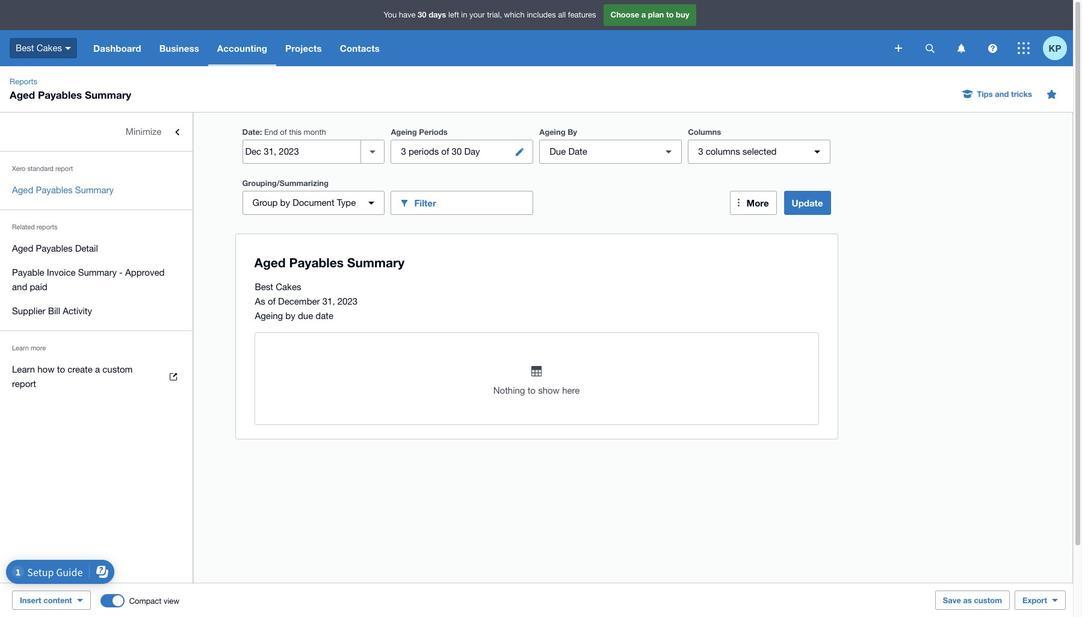Task type: describe. For each thing, give the bounding box(es) containing it.
create
[[68, 364, 93, 374]]

aged for aged payables summary
[[12, 185, 33, 195]]

tips and tricks
[[977, 89, 1032, 99]]

aged payables detail link
[[0, 237, 193, 261]]

aged payables summary link
[[0, 178, 193, 202]]

business
[[159, 43, 199, 54]]

learn how to create a custom report
[[12, 364, 133, 389]]

december
[[278, 296, 320, 306]]

projects button
[[276, 30, 331, 66]]

save as custom
[[943, 595, 1002, 605]]

1 horizontal spatial svg image
[[1018, 42, 1030, 54]]

more
[[31, 344, 46, 352]]

export
[[1023, 595, 1047, 605]]

custom inside save as custom button
[[974, 595, 1002, 605]]

as
[[964, 595, 972, 605]]

3 columns selected
[[698, 146, 777, 157]]

aged for aged payables detail
[[12, 243, 33, 253]]

more button
[[730, 191, 777, 215]]

svg image inside best cakes popup button
[[65, 47, 71, 50]]

group by document type button
[[242, 191, 385, 215]]

cakes for best cakes
[[37, 43, 62, 53]]

how
[[37, 364, 55, 374]]

have
[[399, 10, 416, 19]]

group
[[253, 197, 278, 208]]

and inside payable invoice summary - approved and paid
[[12, 282, 27, 292]]

save as custom button
[[935, 591, 1010, 610]]

detail
[[75, 243, 98, 253]]

:
[[260, 127, 262, 137]]

month
[[304, 128, 326, 137]]

2 horizontal spatial to
[[666, 10, 674, 19]]

end
[[264, 128, 278, 137]]

show
[[538, 385, 560, 396]]

learn more
[[12, 344, 46, 352]]

insert
[[20, 595, 41, 605]]

group by document type
[[253, 197, 356, 208]]

business button
[[150, 30, 208, 66]]

left
[[448, 10, 459, 19]]

banner containing kp
[[0, 0, 1073, 66]]

columns
[[688, 127, 721, 137]]

you have 30 days left in your trial, which includes all features
[[384, 10, 596, 19]]

xero
[[12, 165, 26, 172]]

kp button
[[1043, 30, 1073, 66]]

2023
[[338, 296, 358, 306]]

learn for learn how to create a custom report
[[12, 364, 35, 374]]

best for best cakes as of december 31, 2023 ageing by due date
[[255, 282, 273, 292]]

this
[[289, 128, 302, 137]]

activity
[[63, 306, 92, 316]]

invoice
[[47, 267, 76, 278]]

in
[[461, 10, 467, 19]]

supplier bill activity
[[12, 306, 92, 316]]

date
[[316, 311, 334, 321]]

1 horizontal spatial to
[[528, 385, 536, 396]]

payable
[[12, 267, 44, 278]]

due
[[550, 146, 566, 157]]

date : end of this month
[[242, 127, 326, 137]]

filter button
[[391, 191, 534, 215]]

remove from favorites image
[[1040, 82, 1064, 106]]

nothing
[[493, 385, 525, 396]]

tips
[[977, 89, 993, 99]]

a inside learn how to create a custom report
[[95, 364, 100, 374]]

payables inside the reports aged payables summary
[[38, 88, 82, 101]]

choose a plan to buy
[[611, 10, 690, 19]]

payable invoice summary - approved and paid link
[[0, 261, 193, 299]]

contacts button
[[331, 30, 389, 66]]

Select end date field
[[243, 140, 361, 163]]

summary for invoice
[[78, 267, 117, 278]]

of for best cakes as of december 31, 2023 ageing by due date
[[268, 296, 276, 306]]

due
[[298, 311, 313, 321]]

best for best cakes
[[16, 43, 34, 53]]

filter
[[414, 197, 436, 208]]

supplier bill activity link
[[0, 299, 193, 323]]

and inside button
[[995, 89, 1009, 99]]

accounting
[[217, 43, 267, 54]]

save
[[943, 595, 961, 605]]

aged payables summary
[[12, 185, 114, 195]]

columns
[[706, 146, 740, 157]]

insert content
[[20, 595, 72, 605]]

view
[[164, 596, 180, 605]]

aged inside the reports aged payables summary
[[10, 88, 35, 101]]

contacts
[[340, 43, 380, 54]]

minimize
[[126, 126, 161, 137]]

all
[[558, 10, 566, 19]]

includes
[[527, 10, 556, 19]]

custom inside learn how to create a custom report
[[103, 364, 133, 374]]

list of convenience dates image
[[361, 140, 385, 164]]



Task type: vqa. For each thing, say whether or not it's contained in the screenshot.
the left AC
no



Task type: locate. For each thing, give the bounding box(es) containing it.
reports
[[37, 223, 58, 231]]

0 horizontal spatial a
[[95, 364, 100, 374]]

cakes inside best cakes as of december 31, 2023 ageing by due date
[[276, 282, 301, 292]]

reports
[[10, 77, 37, 86]]

cakes up "december"
[[276, 282, 301, 292]]

cakes for best cakes as of december 31, 2023 ageing by due date
[[276, 282, 301, 292]]

compact view
[[129, 596, 180, 605]]

update
[[792, 197, 823, 208]]

ageing inside best cakes as of december 31, 2023 ageing by due date
[[255, 311, 283, 321]]

related
[[12, 223, 35, 231]]

a left plan
[[642, 10, 646, 19]]

document
[[293, 197, 335, 208]]

report inside learn how to create a custom report
[[12, 379, 36, 389]]

by inside popup button
[[280, 197, 290, 208]]

which
[[504, 10, 525, 19]]

tips and tricks button
[[956, 84, 1040, 104]]

ageing periods
[[391, 127, 448, 137]]

1 horizontal spatial of
[[280, 128, 287, 137]]

2 horizontal spatial ageing
[[540, 127, 566, 137]]

by
[[280, 197, 290, 208], [286, 311, 295, 321]]

projects
[[285, 43, 322, 54]]

2 vertical spatial to
[[528, 385, 536, 396]]

3
[[401, 146, 406, 157], [698, 146, 703, 157]]

aged
[[10, 88, 35, 101], [12, 185, 33, 195], [12, 243, 33, 253]]

compact
[[129, 596, 162, 605]]

1 vertical spatial to
[[57, 364, 65, 374]]

2 vertical spatial of
[[268, 296, 276, 306]]

type
[[337, 197, 356, 208]]

cakes
[[37, 43, 62, 53], [276, 282, 301, 292]]

0 horizontal spatial date
[[242, 127, 260, 137]]

to right how
[[57, 364, 65, 374]]

1 vertical spatial and
[[12, 282, 27, 292]]

1 horizontal spatial ageing
[[391, 127, 417, 137]]

30 inside button
[[452, 146, 462, 157]]

0 horizontal spatial best
[[16, 43, 34, 53]]

svg image
[[1018, 42, 1030, 54], [895, 45, 902, 52]]

bill
[[48, 306, 60, 316]]

content
[[43, 595, 72, 605]]

summary left '-'
[[78, 267, 117, 278]]

aged payables detail
[[12, 243, 98, 253]]

standard
[[27, 165, 54, 172]]

0 horizontal spatial 30
[[418, 10, 427, 19]]

summary
[[85, 88, 131, 101], [75, 185, 114, 195], [78, 267, 117, 278]]

learn
[[12, 344, 29, 352], [12, 364, 35, 374]]

summary inside payable invoice summary - approved and paid
[[78, 267, 117, 278]]

buy
[[676, 10, 690, 19]]

3 periods of 30 day button
[[391, 140, 534, 164]]

best cakes as of december 31, 2023 ageing by due date
[[255, 282, 358, 321]]

3 for 3 periods of 30 day
[[401, 146, 406, 157]]

kp
[[1049, 42, 1062, 53]]

of inside button
[[441, 146, 449, 157]]

0 horizontal spatial cakes
[[37, 43, 62, 53]]

ageing for ageing periods
[[391, 127, 417, 137]]

30 left day
[[452, 146, 462, 157]]

date
[[242, 127, 260, 137], [569, 146, 587, 157]]

report down learn more
[[12, 379, 36, 389]]

custom
[[103, 364, 133, 374], [974, 595, 1002, 605]]

learn left more
[[12, 344, 29, 352]]

0 horizontal spatial svg image
[[895, 45, 902, 52]]

report up "aged payables summary"
[[55, 165, 73, 172]]

1 3 from the left
[[401, 146, 406, 157]]

reports aged payables summary
[[10, 77, 131, 101]]

periods
[[409, 146, 439, 157]]

of
[[280, 128, 287, 137], [441, 146, 449, 157], [268, 296, 276, 306]]

tricks
[[1011, 89, 1032, 99]]

choose
[[611, 10, 639, 19]]

0 vertical spatial aged
[[10, 88, 35, 101]]

0 vertical spatial learn
[[12, 344, 29, 352]]

1 horizontal spatial 30
[[452, 146, 462, 157]]

here
[[562, 385, 580, 396]]

learn how to create a custom report link
[[0, 358, 193, 396]]

0 horizontal spatial 3
[[401, 146, 406, 157]]

as
[[255, 296, 265, 306]]

banner
[[0, 0, 1073, 66]]

by down grouping/summarizing
[[280, 197, 290, 208]]

svg image
[[926, 44, 935, 53], [957, 44, 965, 53], [988, 44, 997, 53], [65, 47, 71, 50]]

dashboard link
[[84, 30, 150, 66]]

1 vertical spatial summary
[[75, 185, 114, 195]]

supplier
[[12, 306, 45, 316]]

1 horizontal spatial 3
[[698, 146, 703, 157]]

aged down xero
[[12, 185, 33, 195]]

your
[[470, 10, 485, 19]]

features
[[568, 10, 596, 19]]

payables for summary
[[36, 185, 73, 195]]

payables down the xero standard report
[[36, 185, 73, 195]]

to inside learn how to create a custom report
[[57, 364, 65, 374]]

0 horizontal spatial custom
[[103, 364, 133, 374]]

0 vertical spatial cakes
[[37, 43, 62, 53]]

best up reports
[[16, 43, 34, 53]]

best cakes
[[16, 43, 62, 53]]

1 vertical spatial aged
[[12, 185, 33, 195]]

ageing for ageing by
[[540, 127, 566, 137]]

best up as
[[255, 282, 273, 292]]

3 down columns
[[698, 146, 703, 157]]

1 vertical spatial 30
[[452, 146, 462, 157]]

1 horizontal spatial cakes
[[276, 282, 301, 292]]

30 right have
[[418, 10, 427, 19]]

0 vertical spatial and
[[995, 89, 1009, 99]]

due date button
[[540, 140, 682, 164]]

2 horizontal spatial of
[[441, 146, 449, 157]]

insert content button
[[12, 591, 91, 610]]

1 horizontal spatial date
[[569, 146, 587, 157]]

ageing left by
[[540, 127, 566, 137]]

0 vertical spatial payables
[[38, 88, 82, 101]]

accounting button
[[208, 30, 276, 66]]

summary up minimize button
[[85, 88, 131, 101]]

a right create
[[95, 364, 100, 374]]

due date
[[550, 146, 587, 157]]

1 vertical spatial cakes
[[276, 282, 301, 292]]

learn down learn more
[[12, 364, 35, 374]]

1 learn from the top
[[12, 344, 29, 352]]

export button
[[1015, 591, 1066, 610]]

0 vertical spatial of
[[280, 128, 287, 137]]

ageing by
[[540, 127, 577, 137]]

plan
[[648, 10, 664, 19]]

1 vertical spatial a
[[95, 364, 100, 374]]

3 left the periods
[[401, 146, 406, 157]]

best inside popup button
[[16, 43, 34, 53]]

ageing up the periods
[[391, 127, 417, 137]]

0 horizontal spatial ageing
[[255, 311, 283, 321]]

approved
[[125, 267, 165, 278]]

of for date : end of this month
[[280, 128, 287, 137]]

ageing down as
[[255, 311, 283, 321]]

best cakes button
[[0, 30, 84, 66]]

3 for 3 columns selected
[[698, 146, 703, 157]]

payables down the reports
[[36, 243, 73, 253]]

and right tips at right
[[995, 89, 1009, 99]]

summary down minimize button
[[75, 185, 114, 195]]

you
[[384, 10, 397, 19]]

to left the buy
[[666, 10, 674, 19]]

aged down reports link
[[10, 88, 35, 101]]

aged down related at the top left of page
[[12, 243, 33, 253]]

0 vertical spatial summary
[[85, 88, 131, 101]]

custom right create
[[103, 364, 133, 374]]

cakes inside popup button
[[37, 43, 62, 53]]

1 vertical spatial by
[[286, 311, 295, 321]]

best
[[16, 43, 34, 53], [255, 282, 273, 292]]

0 vertical spatial to
[[666, 10, 674, 19]]

1 horizontal spatial a
[[642, 10, 646, 19]]

0 vertical spatial 30
[[418, 10, 427, 19]]

summary for payables
[[75, 185, 114, 195]]

learn inside learn how to create a custom report
[[12, 364, 35, 374]]

0 vertical spatial by
[[280, 197, 290, 208]]

days
[[429, 10, 446, 19]]

and down payable
[[12, 282, 27, 292]]

summary inside aged payables summary link
[[75, 185, 114, 195]]

1 horizontal spatial and
[[995, 89, 1009, 99]]

0 vertical spatial date
[[242, 127, 260, 137]]

1 vertical spatial best
[[255, 282, 273, 292]]

date right 'due'
[[569, 146, 587, 157]]

2 vertical spatial payables
[[36, 243, 73, 253]]

of inside date : end of this month
[[280, 128, 287, 137]]

0 horizontal spatial and
[[12, 282, 27, 292]]

summary inside the reports aged payables summary
[[85, 88, 131, 101]]

1 vertical spatial report
[[12, 379, 36, 389]]

custom right as
[[974, 595, 1002, 605]]

3 inside button
[[401, 146, 406, 157]]

by inside best cakes as of december 31, 2023 ageing by due date
[[286, 311, 295, 321]]

1 vertical spatial of
[[441, 146, 449, 157]]

1 vertical spatial learn
[[12, 364, 35, 374]]

1 horizontal spatial report
[[55, 165, 73, 172]]

1 vertical spatial date
[[569, 146, 587, 157]]

of inside best cakes as of december 31, 2023 ageing by due date
[[268, 296, 276, 306]]

2 learn from the top
[[12, 364, 35, 374]]

periods
[[419, 127, 448, 137]]

1 vertical spatial custom
[[974, 595, 1002, 605]]

2 vertical spatial summary
[[78, 267, 117, 278]]

0 horizontal spatial report
[[12, 379, 36, 389]]

by left due
[[286, 311, 295, 321]]

payable invoice summary - approved and paid
[[12, 267, 165, 292]]

grouping/summarizing
[[242, 178, 329, 188]]

day
[[464, 146, 480, 157]]

learn for learn more
[[12, 344, 29, 352]]

by
[[568, 127, 577, 137]]

0 vertical spatial custom
[[103, 364, 133, 374]]

selected
[[743, 146, 777, 157]]

nothing to show here
[[493, 385, 580, 396]]

payables inside aged payables summary link
[[36, 185, 73, 195]]

0 vertical spatial report
[[55, 165, 73, 172]]

1 vertical spatial payables
[[36, 185, 73, 195]]

payables for detail
[[36, 243, 73, 253]]

Report title field
[[251, 249, 814, 277]]

to left show at the bottom of the page
[[528, 385, 536, 396]]

0 vertical spatial a
[[642, 10, 646, 19]]

cakes up reports
[[37, 43, 62, 53]]

2 3 from the left
[[698, 146, 703, 157]]

1 horizontal spatial best
[[255, 282, 273, 292]]

1 horizontal spatial custom
[[974, 595, 1002, 605]]

0 vertical spatial best
[[16, 43, 34, 53]]

31,
[[323, 296, 335, 306]]

a
[[642, 10, 646, 19], [95, 364, 100, 374]]

2 vertical spatial aged
[[12, 243, 33, 253]]

payables inside aged payables detail link
[[36, 243, 73, 253]]

payables down reports link
[[38, 88, 82, 101]]

of left 'this'
[[280, 128, 287, 137]]

date left end
[[242, 127, 260, 137]]

more
[[747, 197, 769, 208]]

update button
[[784, 191, 831, 215]]

best inside best cakes as of december 31, 2023 ageing by due date
[[255, 282, 273, 292]]

date inside popup button
[[569, 146, 587, 157]]

0 horizontal spatial of
[[268, 296, 276, 306]]

0 horizontal spatial to
[[57, 364, 65, 374]]

of right as
[[268, 296, 276, 306]]

of right the periods
[[441, 146, 449, 157]]



